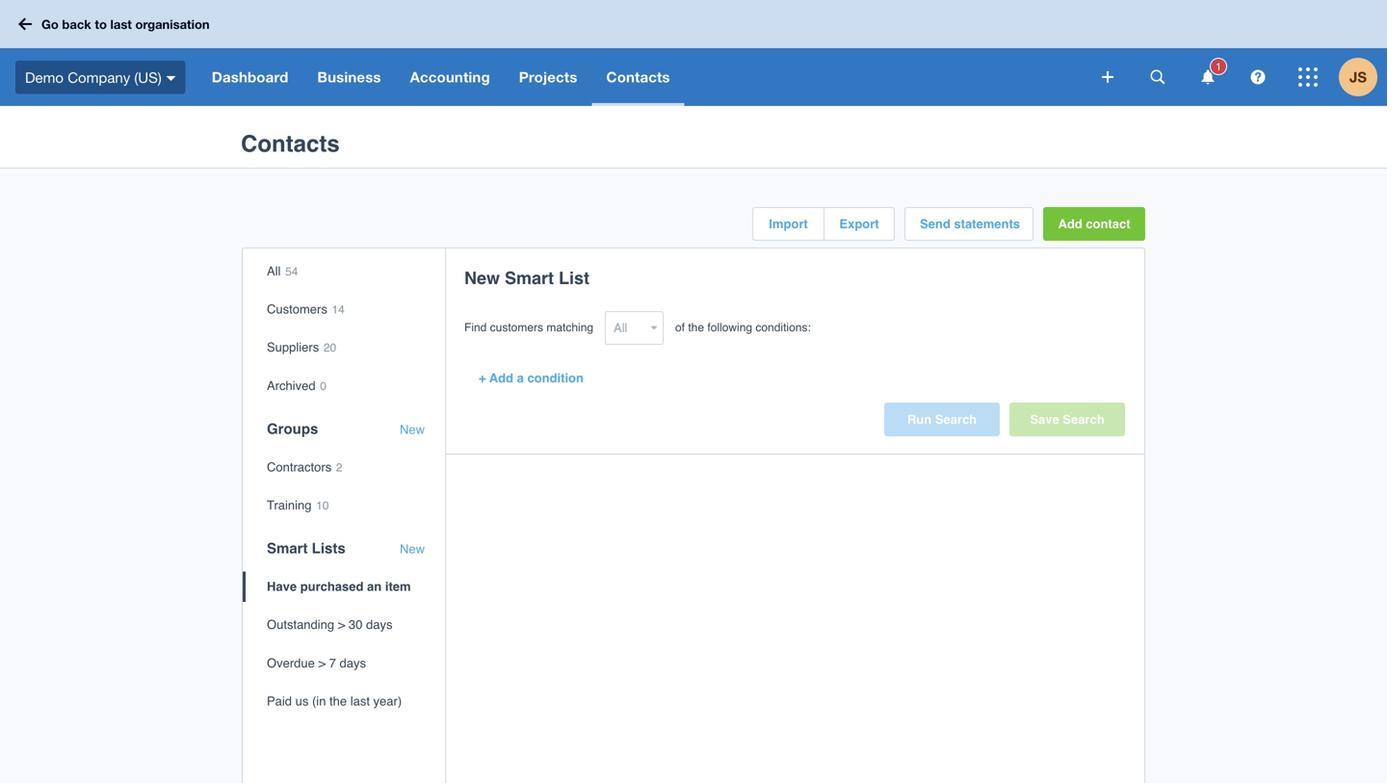 Task type: vqa. For each thing, say whether or not it's contained in the screenshot.
bottom last
yes



Task type: locate. For each thing, give the bounding box(es) containing it.
1 horizontal spatial add
[[1059, 217, 1083, 231]]

send statements button
[[906, 208, 1033, 240]]

svg image left go
[[18, 18, 32, 30]]

customers 14
[[267, 302, 345, 317]]

svg image
[[1299, 67, 1319, 87], [1103, 71, 1114, 83]]

the right (in at the left of the page
[[330, 694, 347, 709]]

2 new link from the top
[[400, 542, 425, 557]]

groups
[[267, 421, 318, 437]]

1 search from the left
[[936, 413, 977, 427]]

smart up have
[[267, 540, 308, 557]]

0 horizontal spatial the
[[330, 694, 347, 709]]

(us)
[[134, 69, 162, 86]]

business button
[[303, 48, 396, 106]]

last
[[110, 17, 132, 32], [351, 694, 370, 709]]

import
[[769, 217, 808, 231]]

banner
[[0, 0, 1388, 106]]

contacts
[[607, 68, 670, 86], [241, 131, 340, 157]]

add
[[1059, 217, 1083, 231], [490, 371, 514, 386]]

20
[[324, 341, 337, 355]]

paid
[[267, 694, 292, 709]]

1 horizontal spatial svg image
[[1299, 67, 1319, 87]]

0 horizontal spatial add
[[490, 371, 514, 386]]

a
[[517, 371, 524, 386]]

an
[[367, 580, 382, 594]]

1 horizontal spatial smart
[[505, 268, 554, 288]]

0 horizontal spatial >
[[319, 656, 326, 671]]

paid us (in the last year)
[[267, 694, 402, 709]]

days for overdue > 7 days
[[340, 656, 366, 671]]

import button
[[754, 208, 824, 240]]

1 vertical spatial new link
[[400, 542, 425, 557]]

0 horizontal spatial search
[[936, 413, 977, 427]]

all
[[267, 264, 281, 279]]

organisation
[[135, 17, 210, 32]]

1
[[1216, 60, 1222, 73]]

10
[[316, 499, 329, 513]]

accounting
[[410, 68, 490, 86]]

suppliers
[[267, 340, 319, 355]]

projects button
[[505, 48, 592, 106]]

search
[[936, 413, 977, 427], [1063, 413, 1105, 427]]

2 search from the left
[[1063, 413, 1105, 427]]

svg image left 1 on the right top of page
[[1202, 70, 1215, 84]]

the right of
[[688, 321, 705, 334]]

0
[[320, 380, 327, 393]]

14
[[332, 303, 345, 317]]

accounting button
[[396, 48, 505, 106]]

us
[[296, 694, 309, 709]]

1 vertical spatial >
[[319, 656, 326, 671]]

days right 30
[[366, 618, 393, 632]]

days
[[366, 618, 393, 632], [340, 656, 366, 671]]

find
[[465, 321, 487, 334]]

send statements
[[920, 217, 1021, 231]]

0 vertical spatial contacts
[[607, 68, 670, 86]]

1 vertical spatial days
[[340, 656, 366, 671]]

+ add a condition
[[479, 371, 584, 386]]

contacts right projects popup button
[[607, 68, 670, 86]]

svg image right (us)
[[166, 76, 176, 81]]

days right '7'
[[340, 656, 366, 671]]

>
[[338, 618, 345, 632], [319, 656, 326, 671]]

svg image
[[18, 18, 32, 30], [1151, 70, 1166, 84], [1202, 70, 1215, 84], [1252, 70, 1266, 84], [166, 76, 176, 81]]

search right run
[[936, 413, 977, 427]]

search inside save search button
[[1063, 413, 1105, 427]]

suppliers 20
[[267, 340, 337, 355]]

add right +
[[490, 371, 514, 386]]

new link for smart lists
[[400, 542, 425, 557]]

item
[[385, 580, 411, 594]]

smart left the "list"
[[505, 268, 554, 288]]

2
[[336, 461, 343, 475]]

1 horizontal spatial search
[[1063, 413, 1105, 427]]

lists
[[312, 540, 346, 557]]

0 vertical spatial >
[[338, 618, 345, 632]]

1 vertical spatial smart
[[267, 540, 308, 557]]

export button
[[825, 208, 894, 240]]

js button
[[1340, 48, 1388, 106]]

0 vertical spatial last
[[110, 17, 132, 32]]

> left '7'
[[319, 656, 326, 671]]

last right to on the top left of page
[[110, 17, 132, 32]]

back
[[62, 17, 91, 32]]

last inside banner
[[110, 17, 132, 32]]

js
[[1350, 68, 1368, 86]]

export
[[840, 217, 880, 231]]

0 horizontal spatial last
[[110, 17, 132, 32]]

1 horizontal spatial contacts
[[607, 68, 670, 86]]

1 new link from the top
[[400, 423, 425, 438]]

contacts button
[[592, 48, 685, 106]]

> left 30
[[338, 618, 345, 632]]

0 vertical spatial new
[[465, 268, 500, 288]]

0 vertical spatial add
[[1059, 217, 1083, 231]]

all 54
[[267, 264, 298, 279]]

go
[[41, 17, 59, 32]]

0 vertical spatial new link
[[400, 423, 425, 438]]

0 vertical spatial smart
[[505, 268, 554, 288]]

new
[[465, 268, 500, 288], [400, 423, 425, 437], [400, 542, 425, 557]]

All text field
[[605, 311, 647, 345]]

1 horizontal spatial >
[[338, 618, 345, 632]]

go back to last organisation
[[41, 17, 210, 32]]

save search
[[1031, 413, 1105, 427]]

1 horizontal spatial the
[[688, 321, 705, 334]]

search right save
[[1063, 413, 1105, 427]]

1 horizontal spatial last
[[351, 694, 370, 709]]

0 horizontal spatial svg image
[[1103, 71, 1114, 83]]

training
[[267, 498, 312, 513]]

demo
[[25, 69, 64, 86]]

0 vertical spatial days
[[366, 618, 393, 632]]

last left year)
[[351, 694, 370, 709]]

search inside 'run search' button
[[936, 413, 977, 427]]

1 vertical spatial new
[[400, 423, 425, 437]]

new link
[[400, 423, 425, 438], [400, 542, 425, 557]]

1 vertical spatial last
[[351, 694, 370, 709]]

training 10
[[267, 498, 329, 513]]

2 vertical spatial new
[[400, 542, 425, 557]]

add contact button
[[1044, 207, 1146, 241]]

run search button
[[885, 403, 1000, 437]]

add left contact
[[1059, 217, 1083, 231]]

contractors 2
[[267, 460, 343, 475]]

smart
[[505, 268, 554, 288], [267, 540, 308, 557]]

projects
[[519, 68, 578, 86]]

contacts down dashboard
[[241, 131, 340, 157]]

1 button
[[1189, 48, 1228, 106]]

overdue
[[267, 656, 315, 671]]

svg image left 1 "popup button"
[[1151, 70, 1166, 84]]

search for save search
[[1063, 413, 1105, 427]]

the
[[688, 321, 705, 334], [330, 694, 347, 709]]

1 vertical spatial contacts
[[241, 131, 340, 157]]



Task type: describe. For each thing, give the bounding box(es) containing it.
following
[[708, 321, 753, 334]]

send
[[920, 217, 951, 231]]

new for new smart list
[[465, 268, 500, 288]]

svg image inside demo company (us) popup button
[[166, 76, 176, 81]]

company
[[68, 69, 130, 86]]

0 horizontal spatial smart
[[267, 540, 308, 557]]

list
[[559, 268, 590, 288]]

matching
[[547, 321, 594, 334]]

archived
[[267, 379, 316, 393]]

archived 0
[[267, 379, 327, 393]]

contractors
[[267, 460, 332, 475]]

+ add a condition button
[[465, 361, 598, 395]]

+
[[479, 371, 486, 386]]

contact
[[1087, 217, 1131, 231]]

run search
[[908, 413, 977, 427]]

svg image inside 1 "popup button"
[[1202, 70, 1215, 84]]

new for new link corresponding to smart lists
[[400, 542, 425, 557]]

new for new link for groups
[[400, 423, 425, 437]]

to
[[95, 17, 107, 32]]

(in
[[312, 694, 326, 709]]

customers
[[267, 302, 328, 317]]

customers
[[490, 321, 544, 334]]

dashboard link
[[197, 48, 303, 106]]

dashboard
[[212, 68, 289, 86]]

of the following conditions:
[[676, 321, 811, 334]]

contacts inside dropdown button
[[607, 68, 670, 86]]

add contact
[[1059, 217, 1131, 231]]

outstanding
[[267, 618, 335, 632]]

go back to last organisation link
[[12, 7, 221, 41]]

business
[[317, 68, 381, 86]]

search for run search
[[936, 413, 977, 427]]

0 vertical spatial the
[[688, 321, 705, 334]]

have purchased an item
[[267, 580, 411, 594]]

year)
[[374, 694, 402, 709]]

save
[[1031, 413, 1060, 427]]

have
[[267, 580, 297, 594]]

purchased
[[300, 580, 364, 594]]

save search button
[[1010, 403, 1126, 437]]

of
[[676, 321, 685, 334]]

new link for groups
[[400, 423, 425, 438]]

days for outstanding > 30 days
[[366, 618, 393, 632]]

30
[[349, 618, 363, 632]]

7
[[329, 656, 336, 671]]

outstanding > 30 days
[[267, 618, 393, 632]]

> for overdue
[[319, 656, 326, 671]]

0 horizontal spatial contacts
[[241, 131, 340, 157]]

find customers matching
[[465, 321, 594, 334]]

1 vertical spatial add
[[490, 371, 514, 386]]

svg image inside go back to last organisation link
[[18, 18, 32, 30]]

smart lists
[[267, 540, 346, 557]]

54
[[285, 265, 298, 279]]

conditions:
[[756, 321, 811, 334]]

> for outstanding
[[338, 618, 345, 632]]

statements
[[955, 217, 1021, 231]]

run
[[908, 413, 932, 427]]

overdue > 7 days
[[267, 656, 366, 671]]

new smart list
[[465, 268, 590, 288]]

banner containing dashboard
[[0, 0, 1388, 106]]

1 vertical spatial the
[[330, 694, 347, 709]]

condition
[[528, 371, 584, 386]]

demo company (us) button
[[0, 48, 197, 106]]

demo company (us)
[[25, 69, 162, 86]]

svg image right 1 on the right top of page
[[1252, 70, 1266, 84]]



